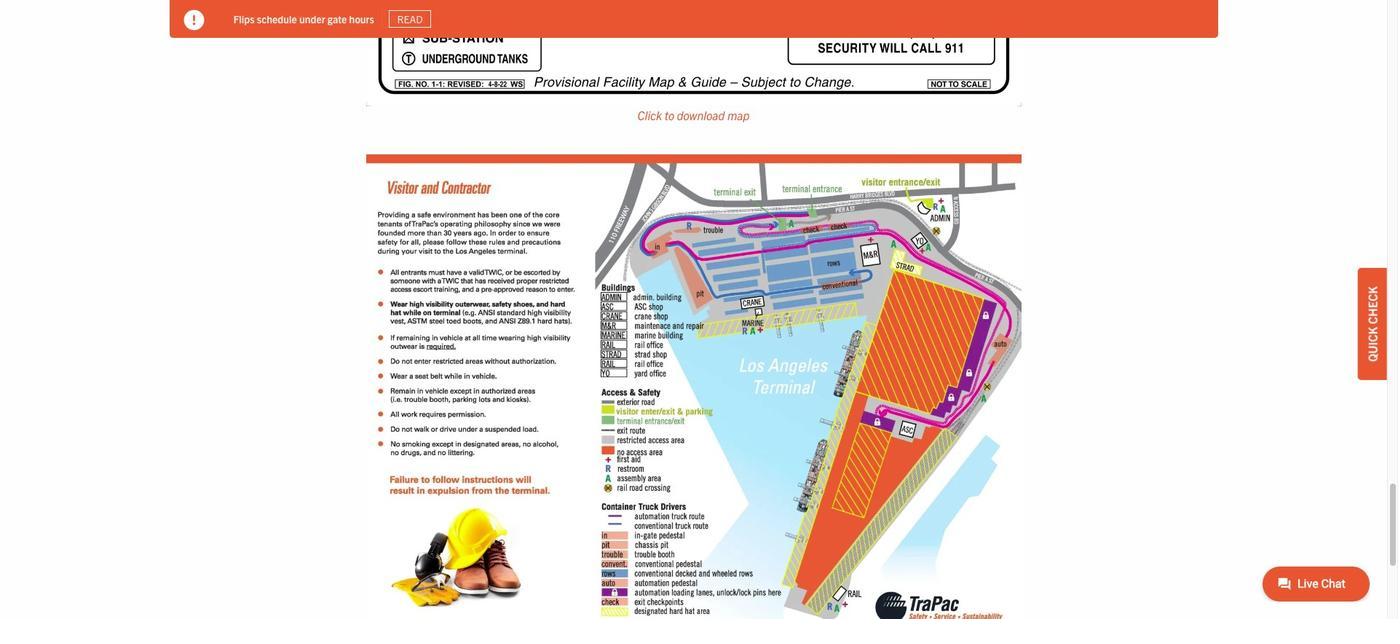Task type: describe. For each thing, give the bounding box(es) containing it.
quick check
[[1366, 286, 1381, 362]]

click to download map link
[[638, 108, 750, 122]]

hours
[[349, 12, 374, 25]]

flips schedule under gate hours
[[233, 12, 374, 25]]

under
[[299, 12, 325, 25]]

read for flips schedule under gate hours
[[397, 12, 423, 25]]

quick check link
[[1359, 268, 1388, 380]]

flips
[[233, 12, 255, 25]]

&
[[309, 12, 316, 25]]



Task type: locate. For each thing, give the bounding box(es) containing it.
read
[[390, 12, 416, 25], [397, 12, 423, 25]]

read link
[[382, 10, 425, 28], [389, 10, 431, 28]]

to
[[665, 108, 675, 122]]

1 read link from the left
[[382, 10, 425, 28]]

trapac.com lfd & demurrage
[[233, 12, 367, 25]]

lfd
[[288, 12, 306, 25]]

read link for trapac.com lfd & demurrage
[[382, 10, 425, 28]]

gate
[[328, 12, 347, 25]]

download
[[677, 108, 725, 122]]

2 read link from the left
[[389, 10, 431, 28]]

demurrage
[[318, 12, 367, 25]]

click to download map
[[638, 108, 750, 122]]

solid image
[[184, 10, 204, 31]]

click
[[638, 108, 662, 122]]

schedule
[[257, 12, 297, 25]]

quick
[[1366, 327, 1381, 362]]

map
[[728, 108, 750, 122]]

trapac.com
[[233, 12, 286, 25]]

2 read from the left
[[397, 12, 423, 25]]

1 read from the left
[[390, 12, 416, 25]]

read for trapac.com lfd & demurrage
[[390, 12, 416, 25]]

read link for flips schedule under gate hours
[[389, 10, 431, 28]]

check
[[1366, 286, 1381, 324]]



Task type: vqa. For each thing, say whether or not it's contained in the screenshot.
to
yes



